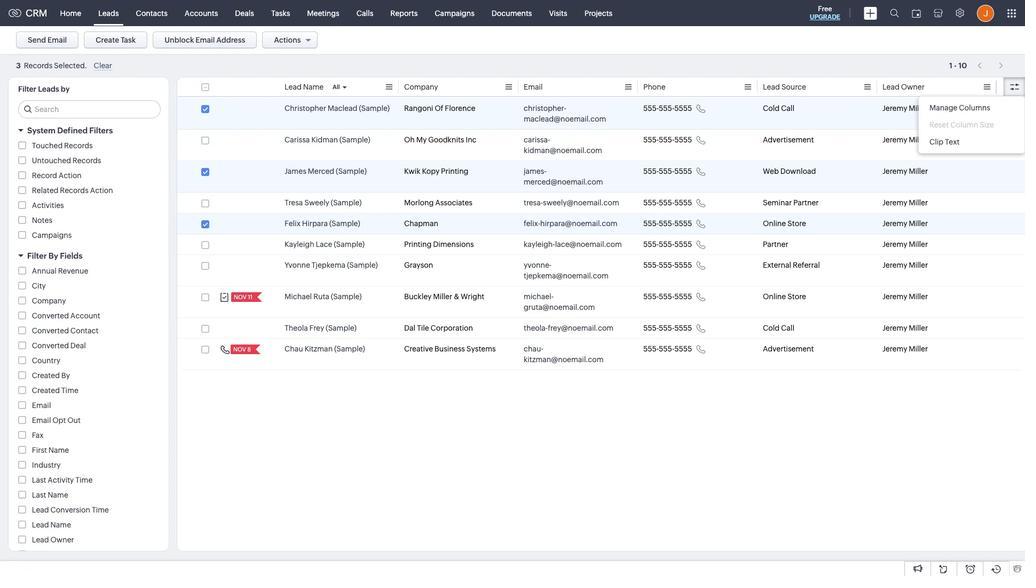 Task type: describe. For each thing, give the bounding box(es) containing it.
1 horizontal spatial action
[[90, 186, 113, 195]]

store for felix-hirpara@noemail.com
[[788, 220, 806, 228]]

crm link
[[9, 7, 47, 19]]

christopher- maclead@noemail.com link
[[524, 103, 622, 124]]

nov 8 link
[[231, 345, 252, 355]]

manage columns
[[930, 104, 991, 112]]

created for created time
[[32, 387, 60, 395]]

0 horizontal spatial company
[[32, 297, 66, 306]]

nov 11
[[234, 294, 253, 301]]

1 horizontal spatial lead owner
[[883, 83, 925, 91]]

yvonne tjepkema (sample) link
[[285, 260, 378, 271]]

felix-
[[524, 220, 541, 228]]

1 horizontal spatial campaigns
[[435, 9, 475, 17]]

seminar partner
[[763, 199, 819, 207]]

miller for yvonne- tjepkema@noemail.com
[[909, 261, 928, 270]]

-
[[954, 61, 957, 70]]

james
[[285, 167, 306, 176]]

555-555-5555 for christopher- maclead@noemail.com
[[644, 104, 692, 113]]

cold call for theola-frey@noemail.com
[[763, 324, 795, 333]]

kwik
[[404, 167, 421, 176]]

contact
[[70, 327, 99, 335]]

all
[[333, 84, 340, 90]]

rangoni
[[404, 104, 433, 113]]

profile image
[[977, 5, 994, 22]]

time for conversion
[[92, 506, 109, 515]]

kayleigh-lace@noemail.com link
[[524, 239, 622, 250]]

create menu element
[[858, 0, 884, 26]]

search element
[[884, 0, 906, 26]]

michael- gruta@noemail.com
[[524, 293, 595, 312]]

(sample) for theola frey (sample)
[[326, 324, 357, 333]]

create task button
[[84, 32, 148, 49]]

frey@noemail.com
[[548, 324, 614, 333]]

external
[[763, 261, 792, 270]]

my
[[416, 136, 427, 144]]

555-555-5555 for michael- gruta@noemail.com
[[644, 293, 692, 301]]

1 vertical spatial campaigns
[[32, 231, 72, 240]]

last name
[[32, 491, 68, 500]]

yvonne- tjepkema@noemail.com link
[[524, 260, 622, 281]]

search image
[[890, 9, 899, 18]]

jeremy for felix-hirpara@noemail.com
[[883, 220, 908, 228]]

jeremy for michael- gruta@noemail.com
[[883, 293, 908, 301]]

by for created
[[61, 372, 70, 380]]

profile element
[[971, 0, 1001, 26]]

creative business systems
[[404, 345, 496, 354]]

business
[[435, 345, 465, 354]]

nov for michael
[[234, 294, 247, 301]]

related
[[32, 186, 58, 195]]

0 vertical spatial partner
[[794, 199, 819, 207]]

calls link
[[348, 0, 382, 26]]

web download
[[763, 167, 816, 176]]

opt
[[52, 417, 66, 425]]

dimensions
[[433, 240, 474, 249]]

converted contact
[[32, 327, 99, 335]]

campaigns link
[[426, 0, 483, 26]]

michael- gruta@noemail.com link
[[524, 292, 622, 313]]

jeremy miller for michael- gruta@noemail.com
[[883, 293, 928, 301]]

Search text field
[[19, 101, 160, 118]]

0 vertical spatial lead source
[[763, 83, 806, 91]]

tjepkema
[[312, 261, 346, 270]]

tresa sweely (sample) link
[[285, 198, 362, 208]]

james merced (sample)
[[285, 167, 367, 176]]

5555 for james- merced@noemail.com
[[675, 167, 692, 176]]

email up christopher-
[[524, 83, 543, 91]]

online store for michael- gruta@noemail.com
[[763, 293, 806, 301]]

jeremy miller for carissa- kidman@noemail.com
[[883, 136, 928, 144]]

visits link
[[541, 0, 576, 26]]

(sample) for carissa kidman (sample)
[[340, 136, 370, 144]]

(sample) for chau kitzman (sample)
[[334, 345, 365, 354]]

chau kitzman (sample) link
[[285, 344, 365, 355]]

8
[[247, 347, 251, 353]]

555-555-5555 for carissa- kidman@noemail.com
[[644, 136, 692, 144]]

name right first
[[48, 447, 69, 455]]

christopher maclead (sample)
[[285, 104, 390, 113]]

kitzman@noemail.com
[[524, 356, 604, 364]]

james-
[[524, 167, 547, 176]]

unblock email address
[[165, 36, 245, 44]]

(sample) for james merced (sample)
[[336, 167, 367, 176]]

5555 for tresa-sweely@noemail.com
[[675, 199, 692, 207]]

defined
[[57, 126, 88, 135]]

activity
[[48, 476, 74, 485]]

free
[[818, 5, 832, 13]]

0 horizontal spatial owner
[[50, 536, 74, 545]]

0 vertical spatial time
[[61, 387, 78, 395]]

felix hirpara (sample) link
[[285, 218, 360, 229]]

1 horizontal spatial owner
[[901, 83, 925, 91]]

calendar image
[[912, 9, 921, 17]]

industry
[[32, 461, 61, 470]]

yvonne-
[[524, 261, 552, 270]]

jeremy miller for felix-hirpara@noemail.com
[[883, 220, 928, 228]]

0 horizontal spatial lead source
[[32, 551, 75, 560]]

annual
[[32, 267, 57, 276]]

manage
[[930, 104, 958, 112]]

miller for christopher- maclead@noemail.com
[[909, 104, 928, 113]]

miller for james- merced@noemail.com
[[909, 167, 928, 176]]

web
[[763, 167, 779, 176]]

email up fax
[[32, 417, 51, 425]]

5555 for chau- kitzman@noemail.com
[[675, 345, 692, 354]]

yvonne- tjepkema@noemail.com
[[524, 261, 609, 280]]

last activity time
[[32, 476, 93, 485]]

phone
[[644, 83, 666, 91]]

filter for filter by fields
[[27, 252, 47, 261]]

(sample) for yvonne tjepkema (sample)
[[347, 261, 378, 270]]

lace
[[316, 240, 332, 249]]

related records action
[[32, 186, 113, 195]]

merced@noemail.com
[[524, 178, 603, 186]]

chapman
[[404, 220, 438, 228]]

record
[[32, 171, 57, 180]]

0 horizontal spatial lead name
[[32, 521, 71, 530]]

theola frey (sample) link
[[285, 323, 357, 334]]

(sample) for tresa sweely (sample)
[[331, 199, 362, 207]]

jeremy for theola-frey@noemail.com
[[883, 324, 908, 333]]

christopher maclead (sample) link
[[285, 103, 390, 114]]

james- merced@noemail.com link
[[524, 166, 622, 187]]

send email button
[[16, 32, 79, 49]]

time for activity
[[75, 476, 93, 485]]

1 vertical spatial printing
[[404, 240, 432, 249]]

name down activity at left bottom
[[48, 491, 68, 500]]

frey
[[310, 324, 324, 333]]

kayleigh
[[285, 240, 314, 249]]

converted for converted contact
[[32, 327, 69, 335]]

555-555-5555 for tresa-sweely@noemail.com
[[644, 199, 692, 207]]

1 - 10
[[950, 61, 967, 70]]

buckley
[[404, 293, 432, 301]]

records for related
[[60, 186, 89, 195]]

reports link
[[382, 0, 426, 26]]

external referral
[[763, 261, 820, 270]]

0 vertical spatial leads
[[98, 9, 119, 17]]

kitzman
[[305, 345, 333, 354]]

5555 for carissa- kidman@noemail.com
[[675, 136, 692, 144]]

call for theola-frey@noemail.com
[[781, 324, 795, 333]]

jeremy for tresa-sweely@noemail.com
[[883, 199, 908, 207]]

chau- kitzman@noemail.com
[[524, 345, 604, 364]]

projects
[[585, 9, 613, 17]]

online store for felix-hirpara@noemail.com
[[763, 220, 806, 228]]

5555 for michael- gruta@noemail.com
[[675, 293, 692, 301]]

jeremy for christopher- maclead@noemail.com
[[883, 104, 908, 113]]

advertisement for chau- kitzman@noemail.com
[[763, 345, 814, 354]]

tresa-sweely@noemail.com
[[524, 199, 619, 207]]

cold for theola-frey@noemail.com
[[763, 324, 780, 333]]

felix-hirpara@noemail.com
[[524, 220, 618, 228]]

system defined filters
[[27, 126, 113, 135]]

create task
[[96, 36, 136, 44]]

systems
[[467, 345, 496, 354]]

theola frey (sample)
[[285, 324, 357, 333]]

online for michael- gruta@noemail.com
[[763, 293, 786, 301]]

carissa kidman (sample) link
[[285, 135, 370, 145]]

&
[[454, 293, 459, 301]]

converted for converted account
[[32, 312, 69, 320]]



Task type: locate. For each thing, give the bounding box(es) containing it.
1 5555 from the top
[[675, 104, 692, 113]]

michael
[[285, 293, 312, 301]]

miller for michael- gruta@noemail.com
[[909, 293, 928, 301]]

last for last name
[[32, 491, 46, 500]]

by up the annual revenue
[[49, 252, 58, 261]]

1 vertical spatial online store
[[763, 293, 806, 301]]

0 vertical spatial last
[[32, 476, 46, 485]]

1 vertical spatial company
[[32, 297, 66, 306]]

michael-
[[524, 293, 554, 301]]

1 vertical spatial call
[[781, 324, 795, 333]]

company down city
[[32, 297, 66, 306]]

1 call from the top
[[781, 104, 795, 113]]

converted up country
[[32, 342, 69, 350]]

1 vertical spatial lead owner
[[32, 536, 74, 545]]

accounts link
[[176, 0, 227, 26]]

5555 for theola-frey@noemail.com
[[675, 324, 692, 333]]

created time
[[32, 387, 78, 395]]

0 horizontal spatial printing
[[404, 240, 432, 249]]

filter down 3
[[18, 85, 36, 93]]

filter for filter leads by
[[18, 85, 36, 93]]

555-555-5555 for yvonne- tjepkema@noemail.com
[[644, 261, 692, 270]]

1 jeremy from the top
[[883, 104, 908, 113]]

9 jeremy from the top
[[883, 324, 908, 333]]

0 vertical spatial cold call
[[763, 104, 795, 113]]

2 jeremy from the top
[[883, 136, 908, 144]]

(sample) for felix hirpara (sample)
[[329, 220, 360, 228]]

printing right kopy
[[441, 167, 469, 176]]

555-555-5555 for theola-frey@noemail.com
[[644, 324, 692, 333]]

555-555-5555 for james- merced@noemail.com
[[644, 167, 692, 176]]

campaigns down the notes
[[32, 231, 72, 240]]

0 vertical spatial store
[[788, 220, 806, 228]]

chau-
[[524, 345, 544, 354]]

(sample) right merced
[[336, 167, 367, 176]]

columns
[[959, 104, 991, 112]]

0 vertical spatial cold
[[763, 104, 780, 113]]

7 jeremy from the top
[[883, 261, 908, 270]]

chau- kitzman@noemail.com link
[[524, 344, 622, 365]]

8 5555 from the top
[[675, 293, 692, 301]]

3 jeremy from the top
[[883, 167, 908, 176]]

2 last from the top
[[32, 491, 46, 500]]

2 created from the top
[[32, 387, 60, 395]]

1 converted from the top
[[32, 312, 69, 320]]

miller for carissa- kidman@noemail.com
[[909, 136, 928, 144]]

online store down external referral
[[763, 293, 806, 301]]

filter inside dropdown button
[[27, 252, 47, 261]]

2 jeremy miller from the top
[[883, 136, 928, 144]]

online for felix-hirpara@noemail.com
[[763, 220, 786, 228]]

chau kitzman (sample)
[[285, 345, 365, 354]]

(sample) right kidman
[[340, 136, 370, 144]]

online store
[[763, 220, 806, 228], [763, 293, 806, 301]]

3 records selected.
[[16, 62, 87, 70]]

(sample) right "lace"
[[334, 240, 365, 249]]

1 vertical spatial filter
[[27, 252, 47, 261]]

cold for christopher- maclead@noemail.com
[[763, 104, 780, 113]]

christopher
[[285, 104, 326, 113]]

email inside button
[[48, 36, 67, 44]]

(sample) right frey
[[326, 324, 357, 333]]

jeremy for chau- kitzman@noemail.com
[[883, 345, 908, 354]]

6 555-555-5555 from the top
[[644, 240, 692, 249]]

contacts link
[[127, 0, 176, 26]]

nov left 8
[[233, 347, 246, 353]]

(sample) up kayleigh lace (sample)
[[329, 220, 360, 228]]

0 vertical spatial filter
[[18, 85, 36, 93]]

sweely
[[305, 199, 329, 207]]

miller for theola-frey@noemail.com
[[909, 324, 928, 333]]

1 555-555-5555 from the top
[[644, 104, 692, 113]]

1 advertisement from the top
[[763, 136, 814, 144]]

by
[[49, 252, 58, 261], [61, 372, 70, 380]]

campaigns right the 'reports'
[[435, 9, 475, 17]]

revenue
[[58, 267, 88, 276]]

5555 for kayleigh-lace@noemail.com
[[675, 240, 692, 249]]

2 5555 from the top
[[675, 136, 692, 144]]

555-555-5555 for kayleigh-lace@noemail.com
[[644, 240, 692, 249]]

by for filter
[[49, 252, 58, 261]]

records down touched records
[[73, 156, 101, 165]]

home
[[60, 9, 81, 17]]

task
[[121, 36, 136, 44]]

(sample) for christopher maclead (sample)
[[359, 104, 390, 113]]

kayleigh-lace@noemail.com
[[524, 240, 622, 249]]

1 horizontal spatial lead source
[[763, 83, 806, 91]]

cold
[[763, 104, 780, 113], [763, 324, 780, 333]]

jeremy miller for james- merced@noemail.com
[[883, 167, 928, 176]]

jeremy
[[883, 104, 908, 113], [883, 136, 908, 144], [883, 167, 908, 176], [883, 199, 908, 207], [883, 220, 908, 228], [883, 240, 908, 249], [883, 261, 908, 270], [883, 293, 908, 301], [883, 324, 908, 333], [883, 345, 908, 354]]

records for touched
[[64, 142, 93, 150]]

10 5555 from the top
[[675, 345, 692, 354]]

james- merced@noemail.com
[[524, 167, 603, 186]]

row group
[[177, 98, 1025, 371]]

calls
[[357, 9, 373, 17]]

projects link
[[576, 0, 621, 26]]

0 vertical spatial call
[[781, 104, 795, 113]]

creative
[[404, 345, 433, 354]]

out
[[67, 417, 81, 425]]

0 horizontal spatial source
[[50, 551, 75, 560]]

time down created by
[[61, 387, 78, 395]]

10 jeremy from the top
[[883, 345, 908, 354]]

james merced (sample) link
[[285, 166, 367, 177]]

1 vertical spatial owner
[[50, 536, 74, 545]]

0 vertical spatial nov
[[234, 294, 247, 301]]

touched
[[32, 142, 63, 150]]

converted up the converted deal
[[32, 327, 69, 335]]

miller
[[909, 104, 928, 113], [909, 136, 928, 144], [909, 167, 928, 176], [909, 199, 928, 207], [909, 220, 928, 228], [909, 240, 928, 249], [909, 261, 928, 270], [433, 293, 452, 301], [909, 293, 928, 301], [909, 324, 928, 333], [909, 345, 928, 354]]

(sample) right kitzman
[[334, 345, 365, 354]]

online down seminar
[[763, 220, 786, 228]]

2 store from the top
[[788, 293, 806, 301]]

by inside dropdown button
[[49, 252, 58, 261]]

1 vertical spatial action
[[90, 186, 113, 195]]

2 call from the top
[[781, 324, 795, 333]]

(sample) right tjepkema
[[347, 261, 378, 270]]

1 vertical spatial time
[[75, 476, 93, 485]]

time right conversion
[[92, 506, 109, 515]]

nov
[[234, 294, 247, 301], [233, 347, 246, 353]]

store down external referral
[[788, 293, 806, 301]]

action
[[59, 171, 82, 180], [90, 186, 113, 195]]

owner
[[901, 83, 925, 91], [50, 536, 74, 545]]

email left address
[[196, 36, 215, 44]]

miller for tresa-sweely@noemail.com
[[909, 199, 928, 207]]

1 vertical spatial by
[[61, 372, 70, 380]]

2 vertical spatial time
[[92, 506, 109, 515]]

2 cold call from the top
[[763, 324, 795, 333]]

5555 for felix-hirpara@noemail.com
[[675, 220, 692, 228]]

1 horizontal spatial printing
[[441, 167, 469, 176]]

created for created by
[[32, 372, 60, 380]]

1 cold from the top
[[763, 104, 780, 113]]

1 jeremy miller from the top
[[883, 104, 928, 113]]

1 horizontal spatial leads
[[98, 9, 119, 17]]

jeremy for yvonne- tjepkema@noemail.com
[[883, 261, 908, 270]]

created down created by
[[32, 387, 60, 395]]

first name
[[32, 447, 69, 455]]

created down country
[[32, 372, 60, 380]]

5 5555 from the top
[[675, 220, 692, 228]]

1 vertical spatial source
[[50, 551, 75, 560]]

5 555-555-5555 from the top
[[644, 220, 692, 228]]

hirpara
[[302, 220, 328, 228]]

0 vertical spatial source
[[782, 83, 806, 91]]

jeremy for kayleigh-lace@noemail.com
[[883, 240, 908, 249]]

0 vertical spatial online store
[[763, 220, 806, 228]]

0 vertical spatial printing
[[441, 167, 469, 176]]

kidman
[[311, 136, 338, 144]]

jeremy for james- merced@noemail.com
[[883, 167, 908, 176]]

dal
[[404, 324, 416, 333]]

miller for chau- kitzman@noemail.com
[[909, 345, 928, 354]]

jeremy miller for theola-frey@noemail.com
[[883, 324, 928, 333]]

1 vertical spatial cold
[[763, 324, 780, 333]]

1 vertical spatial converted
[[32, 327, 69, 335]]

clip text
[[930, 138, 960, 146]]

0 vertical spatial created
[[32, 372, 60, 380]]

name down conversion
[[50, 521, 71, 530]]

1 cold call from the top
[[763, 104, 795, 113]]

send email
[[28, 36, 67, 44]]

(sample) right ruta
[[331, 293, 362, 301]]

0 horizontal spatial action
[[59, 171, 82, 180]]

1 horizontal spatial by
[[61, 372, 70, 380]]

advertisement for carissa- kidman@noemail.com
[[763, 136, 814, 144]]

2 555-555-5555 from the top
[[644, 136, 692, 144]]

0 vertical spatial action
[[59, 171, 82, 180]]

morlong
[[404, 199, 434, 207]]

name up christopher
[[303, 83, 324, 91]]

jeremy for carissa- kidman@noemail.com
[[883, 136, 908, 144]]

records down record action
[[60, 186, 89, 195]]

0 vertical spatial lead name
[[285, 83, 324, 91]]

call for christopher- maclead@noemail.com
[[781, 104, 795, 113]]

1 horizontal spatial source
[[782, 83, 806, 91]]

1 vertical spatial records
[[73, 156, 101, 165]]

1 vertical spatial last
[[32, 491, 46, 500]]

0 horizontal spatial leads
[[38, 85, 59, 93]]

0 vertical spatial converted
[[32, 312, 69, 320]]

1 vertical spatial online
[[763, 293, 786, 301]]

kwik kopy printing
[[404, 167, 469, 176]]

last for last activity time
[[32, 476, 46, 485]]

0 horizontal spatial campaigns
[[32, 231, 72, 240]]

1 vertical spatial partner
[[763, 240, 789, 249]]

create menu image
[[864, 7, 878, 19]]

4 jeremy from the top
[[883, 199, 908, 207]]

converted
[[32, 312, 69, 320], [32, 327, 69, 335], [32, 342, 69, 350]]

converted for converted deal
[[32, 342, 69, 350]]

7 jeremy miller from the top
[[883, 261, 928, 270]]

1 store from the top
[[788, 220, 806, 228]]

create
[[96, 36, 119, 44]]

(sample) right maclead
[[359, 104, 390, 113]]

of
[[435, 104, 444, 113]]

7 5555 from the top
[[675, 261, 692, 270]]

kayleigh lace (sample) link
[[285, 239, 365, 250]]

inc
[[466, 136, 477, 144]]

9 5555 from the top
[[675, 324, 692, 333]]

jeremy miller for tresa-sweely@noemail.com
[[883, 199, 928, 207]]

1 vertical spatial store
[[788, 293, 806, 301]]

2 cold from the top
[[763, 324, 780, 333]]

555-555-5555 for felix-hirpara@noemail.com
[[644, 220, 692, 228]]

tasks
[[271, 9, 290, 17]]

0 vertical spatial lead owner
[[883, 83, 925, 91]]

miller for kayleigh-lace@noemail.com
[[909, 240, 928, 249]]

555-555-5555
[[644, 104, 692, 113], [644, 136, 692, 144], [644, 167, 692, 176], [644, 199, 692, 207], [644, 220, 692, 228], [644, 240, 692, 249], [644, 261, 692, 270], [644, 293, 692, 301], [644, 324, 692, 333], [644, 345, 692, 354]]

1 horizontal spatial company
[[404, 83, 438, 91]]

action down the untouched records
[[90, 186, 113, 195]]

converted up 'converted contact'
[[32, 312, 69, 320]]

0 vertical spatial advertisement
[[763, 136, 814, 144]]

chau
[[285, 345, 303, 354]]

0 horizontal spatial by
[[49, 252, 58, 261]]

4 5555 from the top
[[675, 199, 692, 207]]

3 555-555-5555 from the top
[[644, 167, 692, 176]]

0 vertical spatial by
[[49, 252, 58, 261]]

visits
[[549, 9, 568, 17]]

2 vertical spatial converted
[[32, 342, 69, 350]]

6 5555 from the top
[[675, 240, 692, 249]]

0 horizontal spatial lead owner
[[32, 536, 74, 545]]

last down the last activity time
[[32, 491, 46, 500]]

1 vertical spatial nov
[[233, 347, 246, 353]]

1 vertical spatial advertisement
[[763, 345, 814, 354]]

maclead@noemail.com
[[524, 115, 606, 123]]

address
[[216, 36, 245, 44]]

2 converted from the top
[[32, 327, 69, 335]]

action up related records action at top left
[[59, 171, 82, 180]]

printing up grayson
[[404, 240, 432, 249]]

10 555-555-5555 from the top
[[644, 345, 692, 354]]

time
[[61, 387, 78, 395], [75, 476, 93, 485], [92, 506, 109, 515]]

9 555-555-5555 from the top
[[644, 324, 692, 333]]

home link
[[52, 0, 90, 26]]

row group containing christopher maclead (sample)
[[177, 98, 1025, 371]]

2 online store from the top
[[763, 293, 806, 301]]

2 online from the top
[[763, 293, 786, 301]]

0 vertical spatial records
[[64, 142, 93, 150]]

wright
[[461, 293, 485, 301]]

1 horizontal spatial lead name
[[285, 83, 324, 91]]

by
[[61, 85, 70, 93]]

leads up create
[[98, 9, 119, 17]]

nov for chau
[[233, 347, 246, 353]]

4 555-555-5555 from the top
[[644, 199, 692, 207]]

0 vertical spatial online
[[763, 220, 786, 228]]

0 vertical spatial campaigns
[[435, 9, 475, 17]]

(sample) for michael ruta (sample)
[[331, 293, 362, 301]]

navigation
[[973, 58, 1009, 73]]

555-555-5555 for chau- kitzman@noemail.com
[[644, 345, 692, 354]]

records
[[24, 62, 52, 70]]

filter up annual
[[27, 252, 47, 261]]

(sample) right sweely
[[331, 199, 362, 207]]

campaigns
[[435, 9, 475, 17], [32, 231, 72, 240]]

1 vertical spatial lead name
[[32, 521, 71, 530]]

conversion
[[50, 506, 90, 515]]

5 jeremy from the top
[[883, 220, 908, 228]]

8 jeremy miller from the top
[[883, 293, 928, 301]]

system defined filters button
[[9, 121, 169, 140]]

nov left "11" on the left of the page
[[234, 294, 247, 301]]

email right "send"
[[48, 36, 67, 44]]

8 555-555-5555 from the top
[[644, 293, 692, 301]]

email inside button
[[196, 36, 215, 44]]

jeremy miller for christopher- maclead@noemail.com
[[883, 104, 928, 113]]

5 jeremy miller from the top
[[883, 220, 928, 228]]

by up created time
[[61, 372, 70, 380]]

source
[[782, 83, 806, 91], [50, 551, 75, 560]]

store
[[788, 220, 806, 228], [788, 293, 806, 301]]

5555 for christopher- maclead@noemail.com
[[675, 104, 692, 113]]

lead name up christopher
[[285, 83, 324, 91]]

tresa-sweely@noemail.com link
[[524, 198, 619, 208]]

1 vertical spatial cold call
[[763, 324, 795, 333]]

goodknits
[[428, 136, 464, 144]]

jeremy miller for chau- kitzman@noemail.com
[[883, 345, 928, 354]]

6 jeremy miller from the top
[[883, 240, 928, 249]]

activities
[[32, 201, 64, 210]]

555-
[[644, 104, 659, 113], [659, 104, 675, 113], [644, 136, 659, 144], [659, 136, 675, 144], [644, 167, 659, 176], [659, 167, 675, 176], [644, 199, 659, 207], [659, 199, 675, 207], [644, 220, 659, 228], [659, 220, 675, 228], [644, 240, 659, 249], [659, 240, 675, 249], [644, 261, 659, 270], [659, 261, 675, 270], [644, 293, 659, 301], [659, 293, 675, 301], [644, 324, 659, 333], [659, 324, 675, 333], [644, 345, 659, 354], [659, 345, 675, 354]]

1 created from the top
[[32, 372, 60, 380]]

0 horizontal spatial partner
[[763, 240, 789, 249]]

2 vertical spatial records
[[60, 186, 89, 195]]

1 vertical spatial lead source
[[32, 551, 75, 560]]

1 vertical spatial created
[[32, 387, 60, 395]]

3 converted from the top
[[32, 342, 69, 350]]

1 online from the top
[[763, 220, 786, 228]]

contacts
[[136, 9, 168, 17]]

5555 for yvonne- tjepkema@noemail.com
[[675, 261, 692, 270]]

carissa kidman (sample)
[[285, 136, 370, 144]]

store down the seminar partner
[[788, 220, 806, 228]]

3 5555 from the top
[[675, 167, 692, 176]]

(sample) for kayleigh lace (sample)
[[334, 240, 365, 249]]

1 vertical spatial leads
[[38, 85, 59, 93]]

online store down the seminar partner
[[763, 220, 806, 228]]

ruta
[[314, 293, 329, 301]]

records down defined
[[64, 142, 93, 150]]

3 jeremy miller from the top
[[883, 167, 928, 176]]

11
[[248, 294, 253, 301]]

8 jeremy from the top
[[883, 293, 908, 301]]

4 jeremy miller from the top
[[883, 199, 928, 207]]

6 jeremy from the top
[[883, 240, 908, 249]]

printing
[[441, 167, 469, 176], [404, 240, 432, 249]]

2 advertisement from the top
[[763, 345, 814, 354]]

selected.
[[54, 62, 87, 70]]

oh my goodknits inc
[[404, 136, 477, 144]]

buckley miller & wright
[[404, 293, 485, 301]]

online down external
[[763, 293, 786, 301]]

records for untouched
[[73, 156, 101, 165]]

partner up external
[[763, 240, 789, 249]]

time right activity at left bottom
[[75, 476, 93, 485]]

1 online store from the top
[[763, 220, 806, 228]]

company up the rangoni at top
[[404, 83, 438, 91]]

lace@noemail.com
[[555, 240, 622, 249]]

jeremy miller for yvonne- tjepkema@noemail.com
[[883, 261, 928, 270]]

partner right seminar
[[794, 199, 819, 207]]

store for michael- gruta@noemail.com
[[788, 293, 806, 301]]

9 jeremy miller from the top
[[883, 324, 928, 333]]

7 555-555-5555 from the top
[[644, 261, 692, 270]]

cold call for christopher- maclead@noemail.com
[[763, 104, 795, 113]]

merced
[[308, 167, 334, 176]]

leads left the by
[[38, 85, 59, 93]]

lead name down conversion
[[32, 521, 71, 530]]

last down industry at left
[[32, 476, 46, 485]]

1 last from the top
[[32, 476, 46, 485]]

0 vertical spatial owner
[[901, 83, 925, 91]]

deals
[[235, 9, 254, 17]]

documents
[[492, 9, 532, 17]]

10 jeremy miller from the top
[[883, 345, 928, 354]]

email down created time
[[32, 402, 51, 410]]

tresa-
[[524, 199, 543, 207]]

felix hirpara (sample)
[[285, 220, 360, 228]]

kopy
[[422, 167, 440, 176]]

1 horizontal spatial partner
[[794, 199, 819, 207]]

call
[[781, 104, 795, 113], [781, 324, 795, 333]]

unblock email address button
[[153, 32, 257, 49]]

miller for felix-hirpara@noemail.com
[[909, 220, 928, 228]]

touched records
[[32, 142, 93, 150]]

jeremy miller for kayleigh-lace@noemail.com
[[883, 240, 928, 249]]

0 vertical spatial company
[[404, 83, 438, 91]]



Task type: vqa. For each thing, say whether or not it's contained in the screenshot.


